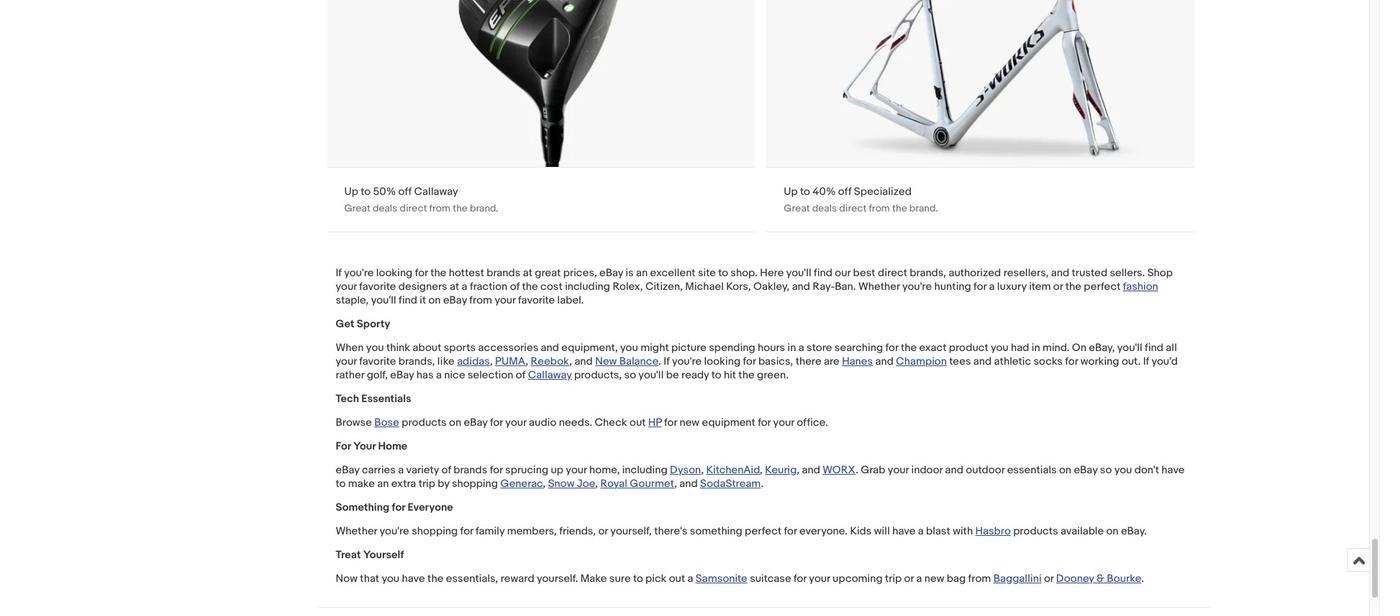 Task type: vqa. For each thing, say whether or not it's contained in the screenshot.
Humidifiers
no



Task type: locate. For each thing, give the bounding box(es) containing it.
1 horizontal spatial direct
[[840, 202, 867, 214]]

you'll inside if you're looking for the hottest brands at great prices, ebay is an excellent site to shop. here you'll find our best direct brands, authorized resellers, and trusted sellers. shop your favorite designers at a fraction of the cost including rolex, citizen, michael kors, oakley, and ray-ban. whether you're hunting for a luxury item or the perfect
[[787, 266, 812, 280]]

a
[[462, 280, 468, 294], [990, 280, 995, 294], [799, 341, 805, 355], [436, 369, 442, 382], [398, 464, 404, 477], [919, 525, 924, 538], [688, 572, 694, 586], [917, 572, 923, 586]]

0 horizontal spatial an
[[377, 477, 389, 491]]

brand. up hottest
[[470, 202, 499, 214]]

brands
[[487, 266, 521, 280], [454, 464, 488, 477]]

tech essentials
[[336, 392, 412, 406]]

dyson
[[670, 464, 702, 477]]

you'll left be
[[639, 369, 664, 382]]

brands right hottest
[[487, 266, 521, 280]]

1 horizontal spatial perfect
[[1085, 280, 1121, 294]]

the inside up to 50% off callaway great deals direct from the brand.
[[453, 202, 468, 214]]

favorite inside 'when you think about sports accessories and equipment, you might picture spending hours in a store searching for the exact product you had in mind. on ebay, you'll find all your favorite brands, like'
[[359, 355, 396, 369]]

brand. for up to 50% off callaway
[[470, 202, 499, 214]]

1 vertical spatial have
[[893, 525, 916, 538]]

1 off from the left
[[398, 185, 412, 199]]

0 vertical spatial so
[[625, 369, 636, 382]]

0 vertical spatial whether
[[859, 280, 900, 294]]

1 vertical spatial whether
[[336, 525, 377, 538]]

0 horizontal spatial have
[[402, 572, 425, 586]]

have right don't
[[1162, 464, 1185, 477]]

shopping
[[452, 477, 498, 491], [412, 525, 458, 538]]

shopping right by
[[452, 477, 498, 491]]

deals inside up to 50% off callaway great deals direct from the brand.
[[373, 202, 398, 214]]

your left 'office.'
[[774, 416, 795, 430]]

1 brand. from the left
[[470, 202, 499, 214]]

perfect left fashion
[[1085, 280, 1121, 294]]

2 brand. from the left
[[910, 202, 939, 214]]

0 horizontal spatial trip
[[419, 477, 436, 491]]

and up callaway link
[[541, 341, 559, 355]]

puma
[[495, 355, 526, 369]]

hasbro link
[[976, 525, 1011, 538]]

new
[[680, 416, 700, 430], [925, 572, 945, 586]]

to inside up to 50% off callaway great deals direct from the brand.
[[361, 185, 371, 199]]

or inside if you're looking for the hottest brands at great prices, ebay is an excellent site to shop. here you'll find our best direct brands, authorized resellers, and trusted sellers. shop your favorite designers at a fraction of the cost including rolex, citizen, michael kors, oakley, and ray-ban. whether you're hunting for a luxury item or the perfect
[[1054, 280, 1064, 294]]

2 vertical spatial find
[[1146, 341, 1164, 355]]

0 vertical spatial brands
[[487, 266, 521, 280]]

oakley,
[[754, 280, 790, 294]]

adidas , puma , reebok , and new balance . if you're looking for basics, there are hanes and champion
[[457, 355, 947, 369]]

direct for callaway
[[400, 202, 427, 214]]

favorite for ,
[[359, 355, 396, 369]]

on inside fashion staple, you'll find it on ebay from your favorite label.
[[429, 294, 441, 307]]

0 horizontal spatial brand.
[[470, 202, 499, 214]]

for left everyone. at the right
[[784, 525, 797, 538]]

1 horizontal spatial brands,
[[910, 266, 947, 280]]

you'll right ebay,
[[1118, 341, 1143, 355]]

callaway link
[[528, 369, 572, 382]]

brand. inside up to 50% off callaway great deals direct from the brand.
[[470, 202, 499, 214]]

ebay down hottest
[[443, 294, 467, 307]]

direct inside up to 50% off callaway great deals direct from the brand.
[[400, 202, 427, 214]]

citizen,
[[646, 280, 683, 294]]

your right grab
[[888, 464, 910, 477]]

1 vertical spatial find
[[399, 294, 418, 307]]

1 vertical spatial looking
[[705, 355, 741, 369]]

gourmet
[[630, 477, 675, 491]]

direct inside up to 40% off specialized great deals direct from the brand.
[[840, 202, 867, 214]]

so right new
[[625, 369, 636, 382]]

from up hottest
[[430, 202, 451, 214]]

browse
[[336, 416, 372, 430]]

home
[[378, 440, 408, 454]]

hours
[[758, 341, 786, 355]]

brands, inside 'when you think about sports accessories and equipment, you might picture spending hours in a store searching for the exact product you had in mind. on ebay, you'll find all your favorite brands, like'
[[399, 355, 435, 369]]

1 horizontal spatial new
[[925, 572, 945, 586]]

the left "exact"
[[901, 341, 917, 355]]

great inside up to 40% off specialized great deals direct from the brand.
[[784, 202, 810, 214]]

of inside tees and athletic socks for working out. if you'd rather golf, ebay has a nice selection of
[[516, 369, 526, 382]]

to right site on the top right of page
[[719, 266, 729, 280]]

1 vertical spatial of
[[516, 369, 526, 382]]

1 vertical spatial out
[[669, 572, 686, 586]]

up inside up to 40% off specialized great deals direct from the brand.
[[784, 185, 798, 199]]

and right indoor
[[946, 464, 964, 477]]

or
[[1054, 280, 1064, 294], [599, 525, 608, 538], [905, 572, 914, 586], [1045, 572, 1054, 586]]

office.
[[797, 416, 829, 430]]

sports
[[444, 341, 476, 355]]

1 horizontal spatial trip
[[886, 572, 902, 586]]

products right bose
[[402, 416, 447, 430]]

essentials
[[1008, 464, 1057, 477]]

1 vertical spatial new
[[925, 572, 945, 586]]

callaway products, so you'll be ready to hit the green.
[[528, 369, 789, 382]]

deals inside up to 40% off specialized great deals direct from the brand.
[[813, 202, 837, 214]]

is
[[626, 266, 634, 280]]

dyson link
[[670, 464, 702, 477]]

0 horizontal spatial great
[[345, 202, 371, 214]]

you'll
[[787, 266, 812, 280], [371, 294, 396, 307], [1118, 341, 1143, 355], [639, 369, 664, 382]]

yourself.
[[537, 572, 578, 586]]

find left it
[[399, 294, 418, 307]]

worx link
[[823, 464, 856, 477]]

find inside 'when you think about sports accessories and equipment, you might picture spending hours in a store searching for the exact product you had in mind. on ebay, you'll find all your favorite brands, like'
[[1146, 341, 1164, 355]]

at left great
[[523, 266, 533, 280]]

0 horizontal spatial so
[[625, 369, 636, 382]]

2 great from the left
[[784, 202, 810, 214]]

at right designers
[[450, 280, 460, 294]]

off inside up to 50% off callaway great deals direct from the brand.
[[398, 185, 412, 199]]

0 horizontal spatial perfect
[[745, 525, 782, 538]]

perfect inside if you're looking for the hottest brands at great prices, ebay is an excellent site to shop. here you'll find our best direct brands, authorized resellers, and trusted sellers. shop your favorite designers at a fraction of the cost including rolex, citizen, michael kors, oakley, and ray-ban. whether you're hunting for a luxury item or the perfect
[[1085, 280, 1121, 294]]

variety
[[406, 464, 439, 477]]

. inside the . grab your indoor and outdoor essentials on ebay so you don't have to make an extra trip by shopping
[[856, 464, 859, 477]]

you'll inside 'when you think about sports accessories and equipment, you might picture spending hours in a store searching for the exact product you had in mind. on ebay, you'll find all your favorite brands, like'
[[1118, 341, 1143, 355]]

your up accessories
[[495, 294, 516, 307]]

have down yourself
[[402, 572, 425, 586]]

1 vertical spatial including
[[623, 464, 668, 477]]

cost
[[541, 280, 563, 294]]

friends,
[[560, 525, 596, 538]]

fraction
[[470, 280, 508, 294]]

great inside up to 50% off callaway great deals direct from the brand.
[[345, 202, 371, 214]]

favorite down great
[[518, 294, 555, 307]]

if inside tees and athletic socks for working out. if you'd rather golf, ebay has a nice selection of
[[1144, 355, 1150, 369]]

from
[[430, 202, 451, 214], [869, 202, 891, 214], [470, 294, 492, 307], [969, 572, 992, 586]]

an
[[636, 266, 648, 280], [377, 477, 389, 491]]

1 horizontal spatial deals
[[813, 202, 837, 214]]

to
[[361, 185, 371, 199], [801, 185, 811, 199], [719, 266, 729, 280], [712, 369, 722, 382], [336, 477, 346, 491], [634, 572, 643, 586]]

find inside if you're looking for the hottest brands at great prices, ebay is an excellent site to shop. here you'll find our best direct brands, authorized resellers, and trusted sellers. shop your favorite designers at a fraction of the cost including rolex, citizen, michael kors, oakley, and ray-ban. whether you're hunting for a luxury item or the perfect
[[814, 266, 833, 280]]

for inside 'when you think about sports accessories and equipment, you might picture spending hours in a store searching for the exact product you had in mind. on ebay, you'll find all your favorite brands, like'
[[886, 341, 899, 355]]

0 horizontal spatial looking
[[376, 266, 413, 280]]

1 vertical spatial trip
[[886, 572, 902, 586]]

are
[[824, 355, 840, 369]]

ebay
[[600, 266, 624, 280], [443, 294, 467, 307], [390, 369, 414, 382], [464, 416, 488, 430], [336, 464, 360, 477], [1075, 464, 1098, 477]]

bose
[[375, 416, 400, 430]]

for left audio
[[490, 416, 503, 430]]

have inside the . grab your indoor and outdoor essentials on ebay so you don't have to make an extra trip by shopping
[[1162, 464, 1185, 477]]

1 horizontal spatial have
[[893, 525, 916, 538]]

0 vertical spatial have
[[1162, 464, 1185, 477]]

to left 40%
[[801, 185, 811, 199]]

tees and athletic socks for working out. if you'd rather golf, ebay has a nice selection of
[[336, 355, 1179, 382]]

in right had
[[1032, 341, 1041, 355]]

hasbro
[[976, 525, 1011, 538]]

0 horizontal spatial out
[[630, 416, 646, 430]]

1 great from the left
[[345, 202, 371, 214]]

keurig link
[[766, 464, 797, 477]]

direct for specialized
[[840, 202, 867, 214]]

direct inside if you're looking for the hottest brands at great prices, ebay is an excellent site to shop. here you'll find our best direct brands, authorized resellers, and trusted sellers. shop your favorite designers at a fraction of the cost including rolex, citizen, michael kors, oakley, and ray-ban. whether you're hunting for a luxury item or the perfect
[[878, 266, 908, 280]]

on right essentials
[[1060, 464, 1072, 477]]

generac , snow joe , royal gourmet , and sodastream .
[[501, 477, 764, 491]]

for
[[415, 266, 428, 280], [974, 280, 987, 294], [886, 341, 899, 355], [743, 355, 756, 369], [1066, 355, 1079, 369], [490, 416, 503, 430], [665, 416, 678, 430], [758, 416, 771, 430], [490, 464, 503, 477], [392, 501, 405, 515], [461, 525, 474, 538], [784, 525, 797, 538], [794, 572, 807, 586]]

trip right upcoming
[[886, 572, 902, 586]]

2 deals from the left
[[813, 202, 837, 214]]

a right the has
[[436, 369, 442, 382]]

reward
[[501, 572, 535, 586]]

1 horizontal spatial up
[[784, 185, 798, 199]]

fashion
[[1124, 280, 1159, 294]]

your left audio
[[506, 416, 527, 430]]

trip inside the . grab your indoor and outdoor essentials on ebay so you don't have to make an extra trip by shopping
[[419, 477, 436, 491]]

2 horizontal spatial have
[[1162, 464, 1185, 477]]

whether right ban.
[[859, 280, 900, 294]]

including right home,
[[623, 464, 668, 477]]

1 horizontal spatial looking
[[705, 355, 741, 369]]

0 horizontal spatial including
[[565, 280, 611, 294]]

1 up from the left
[[345, 185, 358, 199]]

if inside if you're looking for the hottest brands at great prices, ebay is an excellent site to shop. here you'll find our best direct brands, authorized resellers, and trusted sellers. shop your favorite designers at a fraction of the cost including rolex, citizen, michael kors, oakley, and ray-ban. whether you're hunting for a luxury item or the perfect
[[336, 266, 342, 280]]

whether you're shopping for family members, friends, or yourself, there's something perfect for everyone. kids will have a blast with hasbro products available on ebay.
[[336, 525, 1148, 538]]

favorite down sporty
[[359, 355, 396, 369]]

0 horizontal spatial whether
[[336, 525, 377, 538]]

a inside 'when you think about sports accessories and equipment, you might picture spending hours in a store searching for the exact product you had in mind. on ebay, you'll find all your favorite brands, like'
[[799, 341, 805, 355]]

store
[[807, 341, 833, 355]]

hunting
[[935, 280, 972, 294]]

0 horizontal spatial if
[[336, 266, 342, 280]]

brand. inside up to 40% off specialized great deals direct from the brand.
[[910, 202, 939, 214]]

so left don't
[[1101, 464, 1113, 477]]

favorite up sporty
[[359, 280, 396, 294]]

a left blast at the right bottom of the page
[[919, 525, 924, 538]]

and right tees
[[974, 355, 992, 369]]

ebay left the has
[[390, 369, 414, 382]]

0 horizontal spatial find
[[399, 294, 418, 307]]

off inside up to 40% off specialized great deals direct from the brand.
[[839, 185, 852, 199]]

from right the bag
[[969, 572, 992, 586]]

0 vertical spatial of
[[510, 280, 520, 294]]

up left 40%
[[784, 185, 798, 199]]

0 horizontal spatial callaway
[[414, 185, 458, 199]]

0 vertical spatial trip
[[419, 477, 436, 491]]

2 horizontal spatial direct
[[878, 266, 908, 280]]

0 vertical spatial brands,
[[910, 266, 947, 280]]

the inside up to 40% off specialized great deals direct from the brand.
[[893, 202, 908, 214]]

50%
[[373, 185, 396, 199]]

0 vertical spatial perfect
[[1085, 280, 1121, 294]]

and right hanes on the bottom right of the page
[[876, 355, 894, 369]]

1 horizontal spatial so
[[1101, 464, 1113, 477]]

0 vertical spatial out
[[630, 416, 646, 430]]

2 off from the left
[[839, 185, 852, 199]]

essentials,
[[446, 572, 498, 586]]

or right friends,
[[599, 525, 608, 538]]

samsonite link
[[696, 572, 748, 586]]

1 horizontal spatial whether
[[859, 280, 900, 294]]

ban.
[[835, 280, 856, 294]]

ebay down selection
[[464, 416, 488, 430]]

the left hottest
[[431, 266, 447, 280]]

the inside 'when you think about sports accessories and equipment, you might picture spending hours in a store searching for the exact product you had in mind. on ebay, you'll find all your favorite brands, like'
[[901, 341, 917, 355]]

out.
[[1122, 355, 1141, 369]]

something for everyone
[[336, 501, 453, 515]]

off for 40%
[[839, 185, 852, 199]]

brands right by
[[454, 464, 488, 477]]

of inside if you're looking for the hottest brands at great prices, ebay is an excellent site to shop. here you'll find our best direct brands, authorized resellers, and trusted sellers. shop your favorite designers at a fraction of the cost including rolex, citizen, michael kors, oakley, and ray-ban. whether you're hunting for a luxury item or the perfect
[[510, 280, 520, 294]]

1 horizontal spatial an
[[636, 266, 648, 280]]

you left don't
[[1115, 464, 1133, 477]]

up inside up to 50% off callaway great deals direct from the brand.
[[345, 185, 358, 199]]

your inside fashion staple, you'll find it on ebay from your favorite label.
[[495, 294, 516, 307]]

find left our
[[814, 266, 833, 280]]

2 horizontal spatial if
[[1144, 355, 1150, 369]]

ebay inside the . grab your indoor and outdoor essentials on ebay so you don't have to make an extra trip by shopping
[[1075, 464, 1098, 477]]

None text field
[[327, 0, 756, 232], [767, 0, 1195, 232], [327, 0, 756, 232], [767, 0, 1195, 232]]

trip
[[419, 477, 436, 491], [886, 572, 902, 586]]

up to 50% off callaway great deals direct from the brand.
[[345, 185, 499, 214]]

1 horizontal spatial find
[[814, 266, 833, 280]]

of right variety
[[442, 464, 451, 477]]

0 vertical spatial find
[[814, 266, 833, 280]]

1 vertical spatial perfect
[[745, 525, 782, 538]]

have right will
[[893, 525, 916, 538]]

of left callaway link
[[516, 369, 526, 382]]

if up staple, at the top left of the page
[[336, 266, 342, 280]]

1 vertical spatial so
[[1101, 464, 1113, 477]]

1 horizontal spatial products
[[1014, 525, 1059, 538]]

keurig
[[766, 464, 797, 477]]

1 horizontal spatial callaway
[[528, 369, 572, 382]]

to left pick
[[634, 572, 643, 586]]

to left make
[[336, 477, 346, 491]]

1 vertical spatial an
[[377, 477, 389, 491]]

from down hottest
[[470, 294, 492, 307]]

treat
[[336, 549, 361, 562]]

ebay right essentials
[[1075, 464, 1098, 477]]

brands, left authorized at the top right of page
[[910, 266, 947, 280]]

bourke
[[1108, 572, 1142, 586]]

deals down 40%
[[813, 202, 837, 214]]

0 vertical spatial shopping
[[452, 477, 498, 491]]

0 horizontal spatial deals
[[373, 202, 398, 214]]

1 vertical spatial products
[[1014, 525, 1059, 538]]

blast
[[927, 525, 951, 538]]

2 horizontal spatial find
[[1146, 341, 1164, 355]]

kors,
[[727, 280, 751, 294]]

you inside the . grab your indoor and outdoor essentials on ebay so you don't have to make an extra trip by shopping
[[1115, 464, 1133, 477]]

trip left by
[[419, 477, 436, 491]]

1 horizontal spatial at
[[523, 266, 533, 280]]

brands,
[[910, 266, 947, 280], [399, 355, 435, 369]]

out
[[630, 416, 646, 430], [669, 572, 686, 586]]

0 horizontal spatial off
[[398, 185, 412, 199]]

0 horizontal spatial brands,
[[399, 355, 435, 369]]

label.
[[558, 294, 584, 307]]

treat yourself
[[336, 549, 404, 562]]

nice
[[444, 369, 466, 382]]

for right searching
[[886, 341, 899, 355]]

0 vertical spatial an
[[636, 266, 648, 280]]

ebay carries a variety of brands for sprucing up your home, including dyson , kitchenaid , keurig , and worx
[[336, 464, 856, 477]]

0 vertical spatial products
[[402, 416, 447, 430]]

everyone
[[408, 501, 453, 515]]

tees
[[950, 355, 972, 369]]

callaway
[[414, 185, 458, 199], [528, 369, 572, 382]]

worx
[[823, 464, 856, 477]]

2 vertical spatial have
[[402, 572, 425, 586]]

whether down "something"
[[336, 525, 377, 538]]

0 vertical spatial including
[[565, 280, 611, 294]]

generac
[[501, 477, 543, 491]]

1 horizontal spatial out
[[669, 572, 686, 586]]

. right &
[[1142, 572, 1145, 586]]

for right hunting
[[974, 280, 987, 294]]

brand.
[[470, 202, 499, 214], [910, 202, 939, 214]]

0 vertical spatial callaway
[[414, 185, 458, 199]]

0 horizontal spatial direct
[[400, 202, 427, 214]]

1 horizontal spatial brand.
[[910, 202, 939, 214]]

for left family
[[461, 525, 474, 538]]

needs.
[[559, 416, 593, 430]]

. left grab
[[856, 464, 859, 477]]

perfect right "something"
[[745, 525, 782, 538]]

your
[[353, 440, 376, 454]]

hit
[[724, 369, 737, 382]]

an inside if you're looking for the hottest brands at great prices, ebay is an excellent site to shop. here you'll find our best direct brands, authorized resellers, and trusted sellers. shop your favorite designers at a fraction of the cost including rolex, citizen, michael kors, oakley, and ray-ban. whether you're hunting for a luxury item or the perfect
[[636, 266, 648, 280]]

0 vertical spatial looking
[[376, 266, 413, 280]]

dooney & bourke link
[[1057, 572, 1142, 586]]

callaway right the 'puma' "link"
[[528, 369, 572, 382]]

in right hours
[[788, 341, 797, 355]]

there's
[[655, 525, 688, 538]]

direct
[[400, 202, 427, 214], [840, 202, 867, 214], [878, 266, 908, 280]]

for right hp link
[[665, 416, 678, 430]]

shopping inside the . grab your indoor and outdoor essentials on ebay so you don't have to make an extra trip by shopping
[[452, 477, 498, 491]]

0 horizontal spatial up
[[345, 185, 358, 199]]

favorite inside if you're looking for the hottest brands at great prices, ebay is an excellent site to shop. here you'll find our best direct brands, authorized resellers, and trusted sellers. shop your favorite designers at a fraction of the cost including rolex, citizen, michael kors, oakley, and ray-ban. whether you're hunting for a luxury item or the perfect
[[359, 280, 396, 294]]

brand. for up to 40% off specialized
[[910, 202, 939, 214]]

1 vertical spatial brands,
[[399, 355, 435, 369]]

an right 'is'
[[636, 266, 648, 280]]

on
[[1073, 341, 1087, 355]]

on left ebay.
[[1107, 525, 1119, 538]]

puma link
[[495, 355, 526, 369]]

generac link
[[501, 477, 543, 491]]

1 horizontal spatial in
[[1032, 341, 1041, 355]]

up for up to 40% off specialized
[[784, 185, 798, 199]]

for
[[336, 440, 351, 454]]

including right cost
[[565, 280, 611, 294]]

from down specialized
[[869, 202, 891, 214]]

brands, left the like
[[399, 355, 435, 369]]

ebay down for
[[336, 464, 360, 477]]

0 horizontal spatial in
[[788, 341, 797, 355]]

mind.
[[1043, 341, 1070, 355]]

1 horizontal spatial great
[[784, 202, 810, 214]]

2 up from the left
[[784, 185, 798, 199]]

products
[[402, 416, 447, 430], [1014, 525, 1059, 538]]

1 horizontal spatial off
[[839, 185, 852, 199]]

an left extra
[[377, 477, 389, 491]]

1 deals from the left
[[373, 202, 398, 214]]

0 horizontal spatial new
[[680, 416, 700, 430]]

in
[[788, 341, 797, 355], [1032, 341, 1041, 355]]



Task type: describe. For each thing, give the bounding box(es) containing it.
when you think about sports accessories and equipment, you might picture spending hours in a store searching for the exact product you had in mind. on ebay, you'll find all your favorite brands, like
[[336, 341, 1178, 369]]

your left upcoming
[[810, 572, 831, 586]]

an inside the . grab your indoor and outdoor essentials on ebay so you don't have to make an extra trip by shopping
[[377, 477, 389, 491]]

it
[[420, 294, 426, 307]]

prices,
[[564, 266, 597, 280]]

for up it
[[415, 266, 428, 280]]

kitchenaid
[[707, 464, 760, 477]]

a left 'luxury' on the top of page
[[990, 280, 995, 294]]

family
[[476, 525, 505, 538]]

joe
[[577, 477, 596, 491]]

snow joe link
[[548, 477, 596, 491]]

best
[[854, 266, 876, 280]]

baggallini
[[994, 572, 1042, 586]]

. left be
[[659, 355, 662, 369]]

ebay inside fashion staple, you'll find it on ebay from your favorite label.
[[443, 294, 467, 307]]

be
[[666, 369, 679, 382]]

your inside if you're looking for the hottest brands at great prices, ebay is an excellent site to shop. here you'll find our best direct brands, authorized resellers, and trusted sellers. shop your favorite designers at a fraction of the cost including rolex, citizen, michael kors, oakley, and ray-ban. whether you're hunting for a luxury item or the perfect
[[336, 280, 357, 294]]

picture
[[672, 341, 707, 355]]

to inside up to 40% off specialized great deals direct from the brand.
[[801, 185, 811, 199]]

the right hit
[[739, 369, 755, 382]]

to left hit
[[712, 369, 722, 382]]

samsonite
[[696, 572, 748, 586]]

fashion staple, you'll find it on ebay from your favorite label.
[[336, 280, 1159, 307]]

0 horizontal spatial at
[[450, 280, 460, 294]]

or left the bag
[[905, 572, 914, 586]]

might
[[641, 341, 669, 355]]

2 vertical spatial of
[[442, 464, 451, 477]]

your right up
[[566, 464, 587, 477]]

product
[[949, 341, 989, 355]]

. grab your indoor and outdoor essentials on ebay so you don't have to make an extra trip by shopping
[[336, 464, 1185, 491]]

the left cost
[[522, 280, 538, 294]]

and inside tees and athletic socks for working out. if you'd rather golf, ebay has a nice selection of
[[974, 355, 992, 369]]

the left essentials,
[[428, 572, 444, 586]]

dooney
[[1057, 572, 1095, 586]]

including inside if you're looking for the hottest brands at great prices, ebay is an excellent site to shop. here you'll find our best direct brands, authorized resellers, and trusted sellers. shop your favorite designers at a fraction of the cost including rolex, citizen, michael kors, oakley, and ray-ban. whether you're hunting for a luxury item or the perfect
[[565, 280, 611, 294]]

looking inside if you're looking for the hottest brands at great prices, ebay is an excellent site to shop. here you'll find our best direct brands, authorized resellers, and trusted sellers. shop your favorite designers at a fraction of the cost including rolex, citizen, michael kors, oakley, and ray-ban. whether you're hunting for a luxury item or the perfect
[[376, 266, 413, 280]]

a left the bag
[[917, 572, 923, 586]]

1 horizontal spatial if
[[664, 355, 670, 369]]

you left think
[[366, 341, 384, 355]]

staple,
[[336, 294, 369, 307]]

adidas
[[457, 355, 490, 369]]

1 vertical spatial callaway
[[528, 369, 572, 382]]

carries
[[362, 464, 396, 477]]

1 in from the left
[[788, 341, 797, 355]]

ready
[[682, 369, 709, 382]]

luxury
[[998, 280, 1027, 294]]

callaway inside up to 50% off callaway great deals direct from the brand.
[[414, 185, 458, 199]]

ebay,
[[1090, 341, 1116, 355]]

and left worx
[[802, 464, 821, 477]]

deals for 50%
[[373, 202, 398, 214]]

don't
[[1135, 464, 1160, 477]]

sprucing
[[506, 464, 549, 477]]

now
[[336, 572, 358, 586]]

a left variety
[[398, 464, 404, 477]]

champion
[[897, 355, 947, 369]]

hottest
[[449, 266, 484, 280]]

. left "keurig" link
[[761, 477, 764, 491]]

your inside the . grab your indoor and outdoor essentials on ebay so you don't have to make an extra trip by shopping
[[888, 464, 910, 477]]

here
[[760, 266, 784, 280]]

from inside fashion staple, you'll find it on ebay from your favorite label.
[[470, 294, 492, 307]]

upcoming
[[833, 572, 883, 586]]

get sporty
[[336, 317, 391, 331]]

1 vertical spatial brands
[[454, 464, 488, 477]]

by
[[438, 477, 450, 491]]

or left dooney
[[1045, 572, 1054, 586]]

for right suitcase
[[794, 572, 807, 586]]

products,
[[575, 369, 622, 382]]

has
[[417, 369, 434, 382]]

you left might
[[621, 341, 638, 355]]

to inside the . grab your indoor and outdoor essentials on ebay so you don't have to make an extra trip by shopping
[[336, 477, 346, 491]]

there
[[796, 355, 822, 369]]

hp
[[649, 416, 662, 430]]

athletic
[[995, 355, 1032, 369]]

up
[[551, 464, 564, 477]]

your inside 'when you think about sports accessories and equipment, you might picture spending hours in a store searching for the exact product you had in mind. on ebay, you'll find all your favorite brands, like'
[[336, 355, 357, 369]]

sporty
[[357, 317, 391, 331]]

royal gourmet link
[[601, 477, 675, 491]]

&
[[1097, 572, 1105, 586]]

1 vertical spatial shopping
[[412, 525, 458, 538]]

home,
[[590, 464, 620, 477]]

new balance link
[[596, 355, 659, 369]]

a left fraction
[[462, 280, 468, 294]]

from inside up to 40% off specialized great deals direct from the brand.
[[869, 202, 891, 214]]

pick
[[646, 572, 667, 586]]

essentials
[[362, 392, 412, 406]]

up for up to 50% off callaway
[[345, 185, 358, 199]]

favorite inside fashion staple, you'll find it on ebay from your favorite label.
[[518, 294, 555, 307]]

2 in from the left
[[1032, 341, 1041, 355]]

hp link
[[649, 416, 662, 430]]

and right item
[[1052, 266, 1070, 280]]

everyone.
[[800, 525, 848, 538]]

royal
[[601, 477, 628, 491]]

if you're looking for the hottest brands at great prices, ebay is an excellent site to shop. here you'll find our best direct brands, authorized resellers, and trusted sellers. shop your favorite designers at a fraction of the cost including rolex, citizen, michael kors, oakley, and ray-ban. whether you're hunting for a luxury item or the perfect
[[336, 266, 1174, 294]]

brands inside if you're looking for the hottest brands at great prices, ebay is an excellent site to shop. here you'll find our best direct brands, authorized resellers, and trusted sellers. shop your favorite designers at a fraction of the cost including rolex, citizen, michael kors, oakley, and ray-ban. whether you're hunting for a luxury item or the perfect
[[487, 266, 521, 280]]

you left had
[[991, 341, 1009, 355]]

equipment,
[[562, 341, 618, 355]]

a inside tees and athletic socks for working out. if you'd rather golf, ebay has a nice selection of
[[436, 369, 442, 382]]

excellent
[[651, 266, 696, 280]]

resellers,
[[1004, 266, 1049, 280]]

spending
[[709, 341, 756, 355]]

you right "that"
[[382, 572, 400, 586]]

site
[[698, 266, 716, 280]]

for right hit
[[743, 355, 756, 369]]

you'll inside fashion staple, you'll find it on ebay from your favorite label.
[[371, 294, 396, 307]]

available
[[1061, 525, 1105, 538]]

and left new
[[575, 355, 593, 369]]

item
[[1030, 280, 1052, 294]]

outdoor
[[966, 464, 1005, 477]]

to inside if you're looking for the hottest brands at great prices, ebay is an excellent site to shop. here you'll find our best direct brands, authorized resellers, and trusted sellers. shop your favorite designers at a fraction of the cost including rolex, citizen, michael kors, oakley, and ray-ban. whether you're hunting for a luxury item or the perfect
[[719, 266, 729, 280]]

hanes link
[[842, 355, 874, 369]]

baggallini link
[[994, 572, 1042, 586]]

off for 50%
[[398, 185, 412, 199]]

for down extra
[[392, 501, 405, 515]]

and right gourmet on the left bottom of page
[[680, 477, 698, 491]]

the right item
[[1066, 280, 1082, 294]]

great for up to 50% off callaway
[[345, 202, 371, 214]]

shop
[[1148, 266, 1174, 280]]

working
[[1081, 355, 1120, 369]]

and left ray-
[[792, 280, 811, 294]]

a left samsonite
[[688, 572, 694, 586]]

specialized
[[854, 185, 912, 199]]

designers
[[399, 280, 448, 294]]

so inside the . grab your indoor and outdoor essentials on ebay so you don't have to make an extra trip by shopping
[[1101, 464, 1113, 477]]

ebay inside if you're looking for the hottest brands at great prices, ebay is an excellent site to shop. here you'll find our best direct brands, authorized resellers, and trusted sellers. shop your favorite designers at a fraction of the cost including rolex, citizen, michael kors, oakley, and ray-ban. whether you're hunting for a luxury item or the perfect
[[600, 266, 624, 280]]

that
[[360, 572, 379, 586]]

snow
[[548, 477, 575, 491]]

great for up to 40% off specialized
[[784, 202, 810, 214]]

for inside tees and athletic socks for working out. if you'd rather golf, ebay has a nice selection of
[[1066, 355, 1079, 369]]

sodastream link
[[701, 477, 761, 491]]

on down nice
[[449, 416, 462, 430]]

searching
[[835, 341, 884, 355]]

accessories
[[478, 341, 539, 355]]

new
[[596, 355, 617, 369]]

for right equipment
[[758, 416, 771, 430]]

trusted
[[1072, 266, 1108, 280]]

sure
[[610, 572, 631, 586]]

up to 40% off specialized great deals direct from the brand.
[[784, 185, 939, 214]]

make
[[581, 572, 607, 586]]

favorite for staple, you'll find it on ebay from your favorite label.
[[359, 280, 396, 294]]

and inside the . grab your indoor and outdoor essentials on ebay so you don't have to make an extra trip by shopping
[[946, 464, 964, 477]]

1 horizontal spatial including
[[623, 464, 668, 477]]

0 horizontal spatial products
[[402, 416, 447, 430]]

and inside 'when you think about sports accessories and equipment, you might picture spending hours in a store searching for the exact product you had in mind. on ebay, you'll find all your favorite brands, like'
[[541, 341, 559, 355]]

whether inside if you're looking for the hottest brands at great prices, ebay is an excellent site to shop. here you'll find our best direct brands, authorized resellers, and trusted sellers. shop your favorite designers at a fraction of the cost including rolex, citizen, michael kors, oakley, and ray-ban. whether you're hunting for a luxury item or the perfect
[[859, 280, 900, 294]]

deals for 40%
[[813, 202, 837, 214]]

from inside up to 50% off callaway great deals direct from the brand.
[[430, 202, 451, 214]]

0 vertical spatial new
[[680, 416, 700, 430]]

find inside fashion staple, you'll find it on ebay from your favorite label.
[[399, 294, 418, 307]]

will
[[875, 525, 891, 538]]

on inside the . grab your indoor and outdoor essentials on ebay so you don't have to make an extra trip by shopping
[[1060, 464, 1072, 477]]

for left sprucing
[[490, 464, 503, 477]]

brands, inside if you're looking for the hottest brands at great prices, ebay is an excellent site to shop. here you'll find our best direct brands, authorized resellers, and trusted sellers. shop your favorite designers at a fraction of the cost including rolex, citizen, michael kors, oakley, and ray-ban. whether you're hunting for a luxury item or the perfect
[[910, 266, 947, 280]]

ebay inside tees and athletic socks for working out. if you'd rather golf, ebay has a nice selection of
[[390, 369, 414, 382]]



